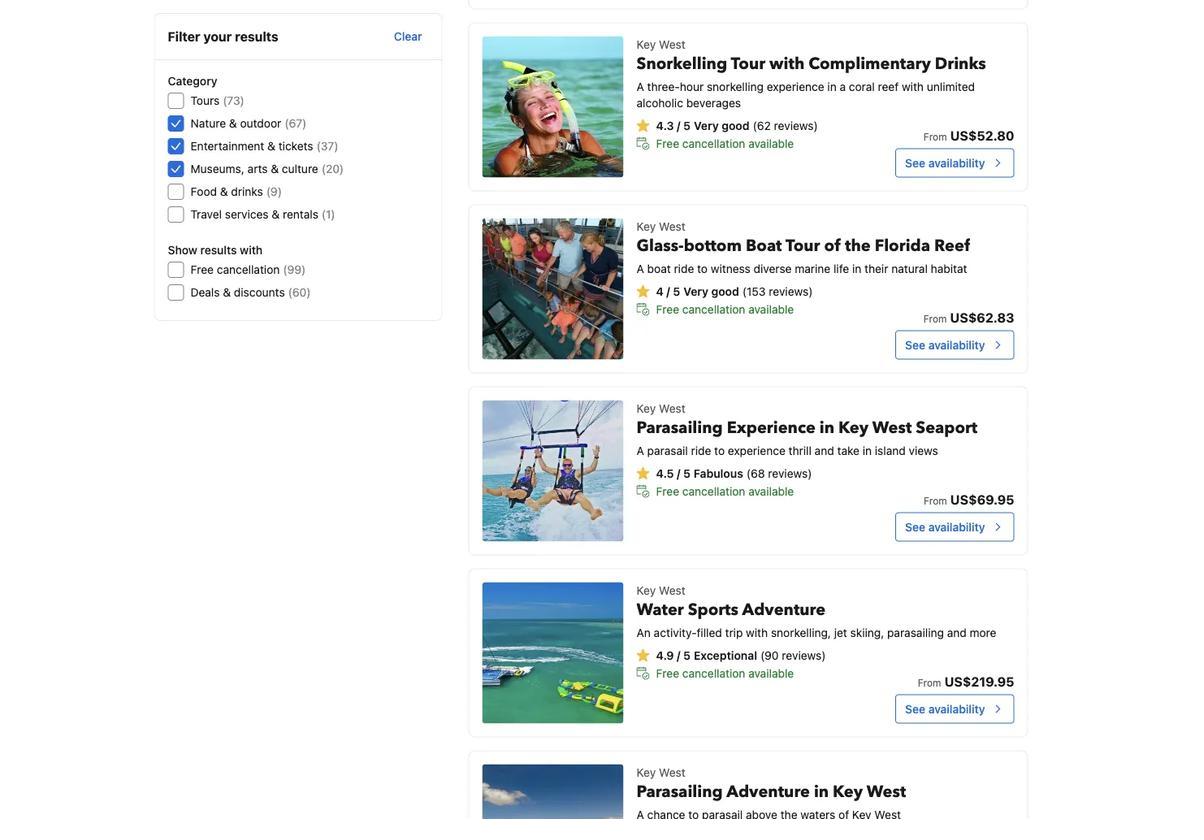 Task type: describe. For each thing, give the bounding box(es) containing it.
take
[[838, 444, 860, 457]]

4.9 / 5 exceptional (90 reviews)
[[657, 649, 826, 662]]

4.9
[[657, 649, 674, 662]]

reviews) right the (62 on the top of page
[[774, 119, 818, 132]]

tours
[[191, 94, 220, 107]]

hour
[[680, 80, 704, 93]]

category
[[168, 74, 217, 88]]

from for glass-bottom boat tour of the florida reef
[[924, 313, 947, 325]]

the
[[845, 235, 871, 257]]

key west parasailing adventure in key west
[[637, 766, 907, 803]]

coral
[[849, 80, 875, 93]]

cancellation for snorkelling
[[683, 137, 746, 150]]

free cancellation available for experience
[[657, 485, 794, 498]]

water
[[637, 599, 684, 621]]

habitat
[[931, 262, 968, 275]]

show
[[168, 243, 197, 257]]

museums, arts & culture (20)
[[191, 162, 344, 176]]

free cancellation available for tour
[[657, 137, 794, 150]]

key west glass-bottom boat tour of the florida reef a boat ride to witness diverse marine life in their natural habitat
[[637, 220, 971, 275]]

tickets
[[279, 139, 313, 153]]

very for glass-
[[684, 285, 709, 298]]

views
[[909, 444, 939, 457]]

in inside 'key west glass-bottom boat tour of the florida reef a boat ride to witness diverse marine life in their natural habitat'
[[853, 262, 862, 275]]

key for snorkelling tour with complimentary drinks
[[637, 37, 656, 51]]

florida
[[875, 235, 931, 257]]

activity-
[[654, 626, 697, 639]]

arts
[[248, 162, 268, 176]]

(153
[[743, 285, 766, 298]]

beverages
[[687, 96, 741, 109]]

reef
[[935, 235, 971, 257]]

travel
[[191, 208, 222, 221]]

outdoor
[[240, 117, 282, 130]]

free cancellation (99)
[[191, 263, 306, 276]]

culture
[[282, 162, 318, 176]]

island
[[875, 444, 906, 457]]

parasailing
[[888, 626, 945, 639]]

us$62.83
[[951, 310, 1015, 325]]

cancellation for glass-
[[683, 303, 746, 316]]

a inside key west snorkelling tour with complimentary drinks a three-hour snorkelling experience in a coral reef with unlimited alcoholic beverages
[[637, 80, 645, 93]]

a inside 'key west glass-bottom boat tour of the florida reef a boat ride to witness diverse marine life in their natural habitat'
[[637, 262, 645, 275]]

4.5
[[657, 467, 674, 480]]

and for in
[[815, 444, 835, 457]]

available for boat
[[749, 303, 794, 316]]

key for water sports adventure
[[637, 584, 656, 597]]

experience inside key west parasailing experience in key west seaport a parasail ride to experience thrill and take in island views
[[728, 444, 786, 457]]

ride inside key west parasailing experience in key west seaport a parasail ride to experience thrill and take in island views
[[691, 444, 712, 457]]

(90
[[761, 649, 779, 662]]

jet
[[835, 626, 848, 639]]

of
[[825, 235, 841, 257]]

marine
[[795, 262, 831, 275]]

snorkelling
[[707, 80, 764, 93]]

natural
[[892, 262, 928, 275]]

from for snorkelling tour with complimentary drinks
[[924, 131, 948, 143]]

nature & outdoor (67)
[[191, 117, 307, 130]]

(20)
[[322, 162, 344, 176]]

key west snorkelling tour with complimentary drinks a three-hour snorkelling experience in a coral reef with unlimited alcoholic beverages
[[637, 37, 987, 109]]

complimentary
[[809, 53, 931, 75]]

cancellation for water
[[683, 667, 746, 680]]

5 for water
[[684, 649, 691, 662]]

parasail
[[648, 444, 688, 457]]

& for discounts
[[223, 286, 231, 299]]

availability for parasailing experience in key west seaport
[[929, 520, 986, 534]]

from for parasailing experience in key west seaport
[[924, 496, 948, 507]]

clear
[[394, 30, 422, 43]]

key for parasailing experience in key west seaport
[[637, 402, 656, 415]]

from us$52.80
[[924, 128, 1015, 143]]

0 vertical spatial results
[[235, 29, 279, 44]]

alcoholic
[[637, 96, 684, 109]]

parasailing adventure in key west image
[[483, 765, 624, 819]]

west for snorkelling tour with complimentary drinks
[[659, 37, 686, 51]]

availability for snorkelling tour with complimentary drinks
[[929, 156, 986, 170]]

experience
[[727, 417, 816, 439]]

& for tickets
[[268, 139, 276, 153]]

from for water sports adventure
[[918, 678, 942, 689]]

(67)
[[285, 117, 307, 130]]

services
[[225, 208, 269, 221]]

snorkelling tour with complimentary drinks image
[[483, 36, 624, 178]]

unlimited
[[927, 80, 976, 93]]

good for tour
[[722, 119, 750, 132]]

(9)
[[266, 185, 282, 198]]

4.3
[[657, 119, 674, 132]]

boat
[[746, 235, 782, 257]]

4.5 / 5 fabulous (68 reviews)
[[657, 467, 812, 480]]

(60)
[[288, 286, 311, 299]]

free up deals
[[191, 263, 214, 276]]

deals
[[191, 286, 220, 299]]

food & drinks (9)
[[191, 185, 282, 198]]

reef
[[878, 80, 899, 93]]

fabulous
[[694, 467, 744, 480]]

drinks
[[936, 53, 987, 75]]

travel services & rentals (1)
[[191, 208, 335, 221]]

5 for parasailing
[[684, 467, 691, 480]]

trip
[[726, 626, 743, 639]]

snorkelling,
[[771, 626, 832, 639]]

drinks
[[231, 185, 263, 198]]

/ for water
[[677, 649, 681, 662]]

entertainment & tickets (37)
[[191, 139, 339, 153]]

free cancellation available for sports
[[657, 667, 794, 680]]

/ for parasailing
[[677, 467, 681, 480]]

availability for water sports adventure
[[929, 702, 986, 716]]

see availability for glass-bottom boat tour of the florida reef
[[906, 338, 986, 352]]

food
[[191, 185, 217, 198]]

life
[[834, 262, 850, 275]]

free for parasailing
[[657, 485, 680, 498]]

thrill
[[789, 444, 812, 457]]

& down the (9)
[[272, 208, 280, 221]]

three-
[[648, 80, 680, 93]]

see availability for snorkelling tour with complimentary drinks
[[906, 156, 986, 170]]

west for parasailing experience in key west seaport
[[659, 402, 686, 415]]

seaport
[[916, 417, 978, 439]]

free for glass-
[[657, 303, 680, 316]]

and for adventure
[[948, 626, 967, 639]]

from us$219.95
[[918, 674, 1015, 689]]

key west parasailing experience in key west seaport a parasail ride to experience thrill and take in island views
[[637, 402, 978, 457]]

from us$62.83
[[924, 310, 1015, 325]]

adventure inside key west parasailing adventure in key west
[[727, 781, 810, 803]]

with up the (62 on the top of page
[[770, 53, 805, 75]]

availability for glass-bottom boat tour of the florida reef
[[929, 338, 986, 352]]

an
[[637, 626, 651, 639]]

discounts
[[234, 286, 285, 299]]

witness
[[711, 262, 751, 275]]



Task type: locate. For each thing, give the bounding box(es) containing it.
with right reef
[[902, 80, 924, 93]]

cancellation
[[683, 137, 746, 150], [217, 263, 280, 276], [683, 303, 746, 316], [683, 485, 746, 498], [683, 667, 746, 680]]

good down witness
[[712, 285, 740, 298]]

cancellation down exceptional
[[683, 667, 746, 680]]

(99)
[[283, 263, 306, 276]]

key inside 'key west glass-bottom boat tour of the florida reef a boat ride to witness diverse marine life in their natural habitat'
[[637, 220, 656, 233]]

from left us$52.80
[[924, 131, 948, 143]]

available down the (68
[[749, 485, 794, 498]]

results up the free cancellation (99)
[[200, 243, 237, 257]]

free cancellation available down exceptional
[[657, 667, 794, 680]]

tour
[[731, 53, 766, 75], [786, 235, 821, 257]]

parasailing inside key west parasailing adventure in key west
[[637, 781, 723, 803]]

1 horizontal spatial tour
[[786, 235, 821, 257]]

availability down from us$69.95
[[929, 520, 986, 534]]

a left three-
[[637, 80, 645, 93]]

west for parasailing adventure in key west
[[659, 766, 686, 779]]

0 vertical spatial ride
[[674, 262, 694, 275]]

sports
[[688, 599, 739, 621]]

available down the (62 on the top of page
[[749, 137, 794, 150]]

1 vertical spatial a
[[637, 262, 645, 275]]

1 see from the top
[[906, 156, 926, 170]]

0 vertical spatial a
[[637, 80, 645, 93]]

from inside from us$69.95
[[924, 496, 948, 507]]

free down 4
[[657, 303, 680, 316]]

see down from us$52.80
[[906, 156, 926, 170]]

1 horizontal spatial to
[[715, 444, 725, 457]]

their
[[865, 262, 889, 275]]

& up museums, arts & culture (20)
[[268, 139, 276, 153]]

clear button
[[388, 22, 429, 51]]

exceptional
[[694, 649, 758, 662]]

2 free cancellation available from the top
[[657, 303, 794, 316]]

key for parasailing adventure in key west
[[637, 766, 656, 779]]

diverse
[[754, 262, 792, 275]]

tour inside key west snorkelling tour with complimentary drinks a three-hour snorkelling experience in a coral reef with unlimited alcoholic beverages
[[731, 53, 766, 75]]

1 horizontal spatial and
[[948, 626, 967, 639]]

free down 4.3
[[657, 137, 680, 150]]

1 vertical spatial experience
[[728, 444, 786, 457]]

glass-bottom boat tour of the florida reef image
[[483, 218, 624, 360]]

(37)
[[317, 139, 339, 153]]

available down (153
[[749, 303, 794, 316]]

cancellation up deals & discounts (60)
[[217, 263, 280, 276]]

(1)
[[322, 208, 335, 221]]

& right arts
[[271, 162, 279, 176]]

parasailing inside key west parasailing experience in key west seaport a parasail ride to experience thrill and take in island views
[[637, 417, 723, 439]]

very down beverages
[[694, 119, 719, 132]]

2 see availability from the top
[[906, 338, 986, 352]]

good left the (62 on the top of page
[[722, 119, 750, 132]]

2 see from the top
[[906, 338, 926, 352]]

very for snorkelling
[[694, 119, 719, 132]]

from left the us$219.95
[[918, 678, 942, 689]]

reviews)
[[774, 119, 818, 132], [769, 285, 813, 298], [768, 467, 812, 480], [782, 649, 826, 662]]

west for water sports adventure
[[659, 584, 686, 597]]

/ for snorkelling
[[677, 119, 681, 132]]

us$219.95
[[945, 674, 1015, 689]]

filter
[[168, 29, 200, 44]]

from inside from us$219.95
[[918, 678, 942, 689]]

cancellation down 4 / 5 very good (153 reviews)
[[683, 303, 746, 316]]

/ right 4.5
[[677, 467, 681, 480]]

parasailing
[[637, 417, 723, 439], [637, 781, 723, 803]]

availability down from us$219.95
[[929, 702, 986, 716]]

free down 4.9
[[657, 667, 680, 680]]

2 vertical spatial a
[[637, 444, 645, 457]]

experience left a
[[767, 80, 825, 93]]

1 vertical spatial ride
[[691, 444, 712, 457]]

0 horizontal spatial tour
[[731, 53, 766, 75]]

a left boat
[[637, 262, 645, 275]]

1 parasailing from the top
[[637, 417, 723, 439]]

4 / 5 very good (153 reviews)
[[657, 285, 813, 298]]

ride inside 'key west glass-bottom boat tour of the florida reef a boat ride to witness diverse marine life in their natural habitat'
[[674, 262, 694, 275]]

key for glass-bottom boat tour of the florida reef
[[637, 220, 656, 233]]

to up fabulous
[[715, 444, 725, 457]]

free cancellation available down fabulous
[[657, 485, 794, 498]]

and inside key west water sports adventure an activity-filled trip with snorkelling, jet skiing, parasailing and more
[[948, 626, 967, 639]]

see for parasailing experience in key west seaport
[[906, 520, 926, 534]]

ride right boat
[[674, 262, 694, 275]]

see
[[906, 156, 926, 170], [906, 338, 926, 352], [906, 520, 926, 534], [906, 702, 926, 716]]

with up the free cancellation (99)
[[240, 243, 263, 257]]

/ right 4
[[667, 285, 671, 298]]

reviews) down the diverse
[[769, 285, 813, 298]]

boat
[[648, 262, 671, 275]]

/ for glass-
[[667, 285, 671, 298]]

1 vertical spatial good
[[712, 285, 740, 298]]

see for glass-bottom boat tour of the florida reef
[[906, 338, 926, 352]]

& right deals
[[223, 286, 231, 299]]

parasailing experience in key west seaport image
[[483, 400, 624, 542]]

3 availability from the top
[[929, 520, 986, 534]]

free cancellation available down 4.3 / 5 very good (62 reviews) on the top right of page
[[657, 137, 794, 150]]

available for in
[[749, 485, 794, 498]]

from left us$69.95
[[924, 496, 948, 507]]

to inside 'key west glass-bottom boat tour of the florida reef a boat ride to witness diverse marine life in their natural habitat'
[[698, 262, 708, 275]]

your
[[204, 29, 232, 44]]

to inside key west parasailing experience in key west seaport a parasail ride to experience thrill and take in island views
[[715, 444, 725, 457]]

key inside key west snorkelling tour with complimentary drinks a three-hour snorkelling experience in a coral reef with unlimited alcoholic beverages
[[637, 37, 656, 51]]

4.3 / 5 very good (62 reviews)
[[657, 119, 818, 132]]

key west water sports adventure an activity-filled trip with snorkelling, jet skiing, parasailing and more
[[637, 584, 997, 639]]

available for with
[[749, 137, 794, 150]]

1 vertical spatial adventure
[[727, 781, 810, 803]]

0 vertical spatial to
[[698, 262, 708, 275]]

show results with
[[168, 243, 263, 257]]

free down 4.5
[[657, 485, 680, 498]]

3 a from the top
[[637, 444, 645, 457]]

from inside from us$52.80
[[924, 131, 948, 143]]

2 a from the top
[[637, 262, 645, 275]]

5
[[684, 119, 691, 132], [673, 285, 681, 298], [684, 467, 691, 480], [684, 649, 691, 662]]

in inside key west snorkelling tour with complimentary drinks a three-hour snorkelling experience in a coral reef with unlimited alcoholic beverages
[[828, 80, 837, 93]]

see for water sports adventure
[[906, 702, 926, 716]]

a inside key west parasailing experience in key west seaport a parasail ride to experience thrill and take in island views
[[637, 444, 645, 457]]

tours (73)
[[191, 94, 245, 107]]

1 vertical spatial very
[[684, 285, 709, 298]]

3 see availability from the top
[[906, 520, 986, 534]]

(73)
[[223, 94, 245, 107]]

& down (73)
[[229, 117, 237, 130]]

availability down from us$52.80
[[929, 156, 986, 170]]

good
[[722, 119, 750, 132], [712, 285, 740, 298]]

water sports adventure image
[[483, 583, 624, 724]]

1 vertical spatial tour
[[786, 235, 821, 257]]

1 vertical spatial to
[[715, 444, 725, 457]]

experience inside key west snorkelling tour with complimentary drinks a three-hour snorkelling experience in a coral reef with unlimited alcoholic beverages
[[767, 80, 825, 93]]

from left us$62.83 at the right top of page
[[924, 313, 947, 325]]

available down (90
[[749, 667, 794, 680]]

2 availability from the top
[[929, 338, 986, 352]]

free for water
[[657, 667, 680, 680]]

4
[[657, 285, 664, 298]]

from inside from us$62.83
[[924, 313, 947, 325]]

0 vertical spatial experience
[[767, 80, 825, 93]]

availability
[[929, 156, 986, 170], [929, 338, 986, 352], [929, 520, 986, 534], [929, 702, 986, 716]]

free cancellation available down 4 / 5 very good (153 reviews)
[[657, 303, 794, 316]]

parasailing for parasailing experience in key west seaport
[[637, 417, 723, 439]]

0 vertical spatial parasailing
[[637, 417, 723, 439]]

free
[[657, 137, 680, 150], [191, 263, 214, 276], [657, 303, 680, 316], [657, 485, 680, 498], [657, 667, 680, 680]]

0 horizontal spatial and
[[815, 444, 835, 457]]

with inside key west water sports adventure an activity-filled trip with snorkelling, jet skiing, parasailing and more
[[746, 626, 768, 639]]

and
[[815, 444, 835, 457], [948, 626, 967, 639]]

us$52.80
[[951, 128, 1015, 143]]

1 see availability from the top
[[906, 156, 986, 170]]

see for snorkelling tour with complimentary drinks
[[906, 156, 926, 170]]

available
[[749, 137, 794, 150], [749, 303, 794, 316], [749, 485, 794, 498], [749, 667, 794, 680]]

1 a from the top
[[637, 80, 645, 93]]

4 see from the top
[[906, 702, 926, 716]]

and left the more
[[948, 626, 967, 639]]

1 availability from the top
[[929, 156, 986, 170]]

3 free cancellation available from the top
[[657, 485, 794, 498]]

5 right 4.9
[[684, 649, 691, 662]]

west
[[659, 37, 686, 51], [659, 220, 686, 233], [659, 402, 686, 415], [873, 417, 912, 439], [659, 584, 686, 597], [659, 766, 686, 779], [867, 781, 907, 803]]

1 vertical spatial and
[[948, 626, 967, 639]]

0 vertical spatial and
[[815, 444, 835, 457]]

very right 4
[[684, 285, 709, 298]]

entertainment
[[191, 139, 265, 153]]

& for outdoor
[[229, 117, 237, 130]]

0 vertical spatial good
[[722, 119, 750, 132]]

4 available from the top
[[749, 667, 794, 680]]

see availability for parasailing experience in key west seaport
[[906, 520, 986, 534]]

good for bottom
[[712, 285, 740, 298]]

0 vertical spatial very
[[694, 119, 719, 132]]

/ right 4.3
[[677, 119, 681, 132]]

availability down from us$62.83
[[929, 338, 986, 352]]

ride
[[674, 262, 694, 275], [691, 444, 712, 457]]

(62
[[753, 119, 771, 132]]

see down from us$62.83
[[906, 338, 926, 352]]

5 for snorkelling
[[684, 119, 691, 132]]

museums,
[[191, 162, 245, 176]]

/
[[677, 119, 681, 132], [667, 285, 671, 298], [677, 467, 681, 480], [677, 649, 681, 662]]

reviews) down thrill
[[768, 467, 812, 480]]

0 vertical spatial adventure
[[743, 599, 826, 621]]

2 parasailing from the top
[[637, 781, 723, 803]]

5 right 4
[[673, 285, 681, 298]]

4 see availability from the top
[[906, 702, 986, 716]]

see availability down from us$62.83
[[906, 338, 986, 352]]

cancellation down 4.3 / 5 very good (62 reviews) on the top right of page
[[683, 137, 746, 150]]

5 right 4.5
[[684, 467, 691, 480]]

west inside 'key west glass-bottom boat tour of the florida reef a boat ride to witness diverse marine life in their natural habitat'
[[659, 220, 686, 233]]

0 vertical spatial tour
[[731, 53, 766, 75]]

see availability down from us$219.95
[[906, 702, 986, 716]]

to down bottom
[[698, 262, 708, 275]]

in
[[828, 80, 837, 93], [853, 262, 862, 275], [820, 417, 835, 439], [863, 444, 872, 457], [814, 781, 829, 803]]

adventure inside key west water sports adventure an activity-filled trip with snorkelling, jet skiing, parasailing and more
[[743, 599, 826, 621]]

see availability down from us$69.95
[[906, 520, 986, 534]]

ride up fabulous
[[691, 444, 712, 457]]

key inside key west water sports adventure an activity-filled trip with snorkelling, jet skiing, parasailing and more
[[637, 584, 656, 597]]

snorkelling
[[637, 53, 728, 75]]

tour inside 'key west glass-bottom boat tour of the florida reef a boat ride to witness diverse marine life in their natural habitat'
[[786, 235, 821, 257]]

bottom
[[684, 235, 742, 257]]

and left take
[[815, 444, 835, 457]]

us$69.95
[[951, 492, 1015, 507]]

west inside key west snorkelling tour with complimentary drinks a three-hour snorkelling experience in a coral reef with unlimited alcoholic beverages
[[659, 37, 686, 51]]

a left the parasail
[[637, 444, 645, 457]]

available for adventure
[[749, 667, 794, 680]]

to
[[698, 262, 708, 275], [715, 444, 725, 457]]

nature
[[191, 117, 226, 130]]

1 vertical spatial results
[[200, 243, 237, 257]]

1 vertical spatial parasailing
[[637, 781, 723, 803]]

a
[[840, 80, 846, 93]]

cancellation for parasailing
[[683, 485, 746, 498]]

key
[[637, 37, 656, 51], [637, 220, 656, 233], [637, 402, 656, 415], [839, 417, 869, 439], [637, 584, 656, 597], [637, 766, 656, 779], [833, 781, 863, 803]]

see availability
[[906, 156, 986, 170], [906, 338, 986, 352], [906, 520, 986, 534], [906, 702, 986, 716]]

see down from us$69.95
[[906, 520, 926, 534]]

glass-
[[637, 235, 684, 257]]

cancellation down fabulous
[[683, 485, 746, 498]]

0 horizontal spatial to
[[698, 262, 708, 275]]

west for glass-bottom boat tour of the florida reef
[[659, 220, 686, 233]]

4 free cancellation available from the top
[[657, 667, 794, 680]]

from us$69.95
[[924, 492, 1015, 507]]

free for snorkelling
[[657, 137, 680, 150]]

results right your
[[235, 29, 279, 44]]

1 available from the top
[[749, 137, 794, 150]]

/ right 4.9
[[677, 649, 681, 662]]

west inside key west water sports adventure an activity-filled trip with snorkelling, jet skiing, parasailing and more
[[659, 584, 686, 597]]

parasailing for parasailing adventure in key west
[[637, 781, 723, 803]]

free cancellation available for bottom
[[657, 303, 794, 316]]

skiing,
[[851, 626, 885, 639]]

reviews) down snorkelling,
[[782, 649, 826, 662]]

3 see from the top
[[906, 520, 926, 534]]

2 available from the top
[[749, 303, 794, 316]]

see down from us$219.95
[[906, 702, 926, 716]]

filled
[[697, 626, 723, 639]]

from
[[924, 131, 948, 143], [924, 313, 947, 325], [924, 496, 948, 507], [918, 678, 942, 689]]

filter your results
[[168, 29, 279, 44]]

3 available from the top
[[749, 485, 794, 498]]

with right trip
[[746, 626, 768, 639]]

deals & discounts (60)
[[191, 286, 311, 299]]

tour up the marine
[[786, 235, 821, 257]]

see availability down from us$52.80
[[906, 156, 986, 170]]

in inside key west parasailing adventure in key west
[[814, 781, 829, 803]]

more
[[970, 626, 997, 639]]

see availability for water sports adventure
[[906, 702, 986, 716]]

& right food
[[220, 185, 228, 198]]

5 right 4.3
[[684, 119, 691, 132]]

4 availability from the top
[[929, 702, 986, 716]]

experience up the (68
[[728, 444, 786, 457]]

tour up snorkelling on the right of page
[[731, 53, 766, 75]]

and inside key west parasailing experience in key west seaport a parasail ride to experience thrill and take in island views
[[815, 444, 835, 457]]

rentals
[[283, 208, 319, 221]]

1 free cancellation available from the top
[[657, 137, 794, 150]]

& for drinks
[[220, 185, 228, 198]]

(68
[[747, 467, 765, 480]]

5 for glass-
[[673, 285, 681, 298]]



Task type: vqa. For each thing, say whether or not it's contained in the screenshot.
Adventure available
yes



